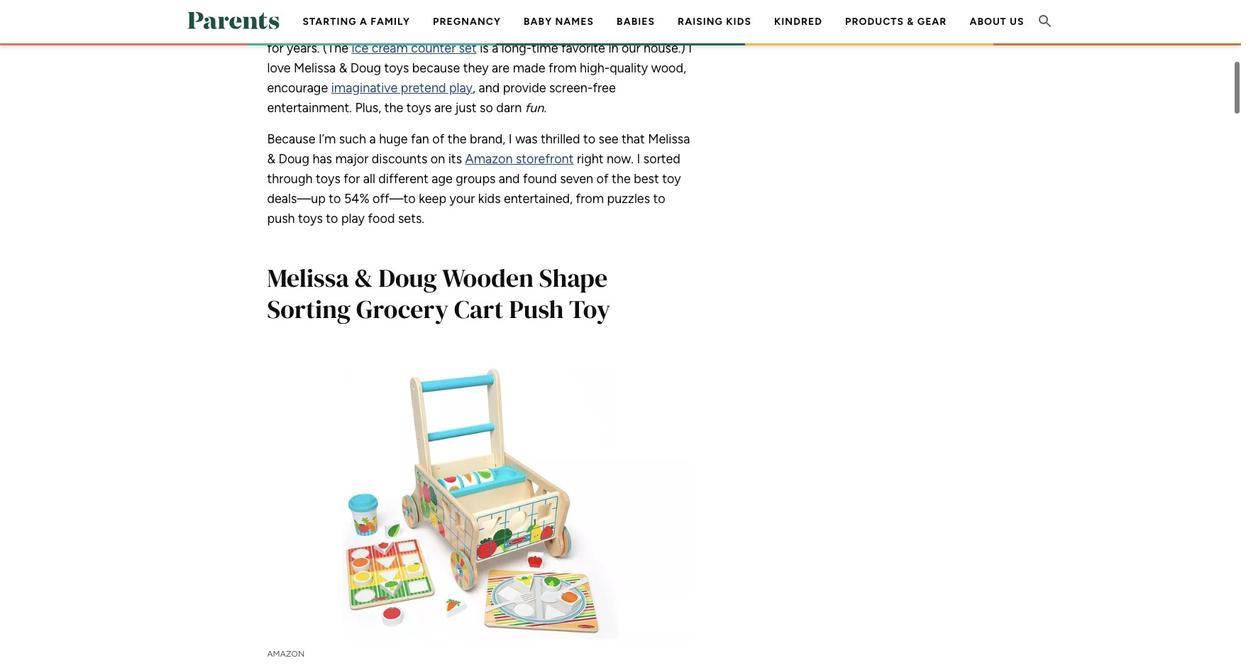 Task type: vqa. For each thing, say whether or not it's contained in the screenshot.
Wooden
yes



Task type: locate. For each thing, give the bounding box(es) containing it.
are inside , and provide screen-free entertainment. plus, the toys are just so darn
[[435, 100, 452, 115]]

time
[[532, 40, 558, 56]]

&
[[908, 16, 915, 28], [442, 20, 450, 36], [339, 60, 347, 76], [267, 151, 276, 167], [355, 260, 373, 295]]

a right is
[[492, 40, 499, 56]]

& down (the
[[339, 60, 347, 76]]

1 vertical spatial are
[[435, 100, 452, 115]]

kindred
[[775, 16, 823, 28]]

0 horizontal spatial the
[[385, 100, 404, 115]]

melissa up 'sorted'
[[649, 131, 691, 147]]

i inside is a long-time favorite in our house.) i love melissa & doug toys because they are made from high-quality wood, encourage
[[689, 40, 692, 56]]

doug up set
[[453, 20, 484, 36]]

play down 54%
[[342, 211, 365, 226]]

they
[[464, 60, 489, 76]]

the up its on the top left of page
[[448, 131, 467, 147]]

imaginative pretend play link
[[331, 80, 473, 96]]

toys down major
[[316, 171, 341, 186]]

a left the kids, in the top left of the page
[[360, 16, 368, 28]]

play
[[449, 80, 473, 96], [342, 211, 365, 226]]

kids
[[478, 191, 501, 206]]

for down as
[[267, 40, 284, 56]]

the inside because i'm such a huge fan of the brand, i was thrilled to see that melissa & doug has major discounts on its
[[448, 131, 467, 147]]

melissa up ice cream counter set
[[397, 20, 439, 36]]

to left food
[[326, 211, 338, 226]]

to
[[584, 131, 596, 147], [329, 191, 341, 206], [654, 191, 666, 206], [326, 211, 338, 226]]

raising kids
[[678, 16, 752, 28]]

1 horizontal spatial play
[[449, 80, 473, 96]]

a
[[360, 16, 368, 28], [285, 20, 292, 36], [542, 20, 548, 36], [492, 40, 499, 56], [370, 131, 376, 147]]

has inside as a mom of five kids, melissa & doug has been a beloved brand of mine for years. (the
[[487, 20, 507, 36]]

about us link
[[970, 16, 1025, 28]]

1 horizontal spatial amazon
[[465, 151, 513, 167]]

melissa inside melissa & doug wooden shape sorting grocery cart push toy
[[267, 260, 349, 295]]

of inside because i'm such a huge fan of the brand, i was thrilled to see that melissa & doug has major discounts on its
[[433, 131, 445, 147]]

of down right
[[597, 171, 609, 186]]

and
[[479, 80, 500, 96], [499, 171, 520, 186]]

and down amazon storefront link at the top left of page
[[499, 171, 520, 186]]

1 horizontal spatial i
[[637, 151, 641, 167]]

1 vertical spatial and
[[499, 171, 520, 186]]

counter
[[411, 40, 456, 56]]

sorting
[[267, 292, 351, 326]]

1 vertical spatial the
[[448, 131, 467, 147]]

a right the such
[[370, 131, 376, 147]]

0 vertical spatial and
[[479, 80, 500, 96]]

0 vertical spatial from
[[549, 60, 577, 76]]

toys inside is a long-time favorite in our house.) i love melissa & doug toys because they are made from high-quality wood, encourage
[[385, 60, 409, 76]]

through
[[267, 171, 313, 186]]

play up just
[[449, 80, 473, 96]]

screen-
[[550, 80, 593, 96]]

toys down pretend
[[407, 100, 431, 115]]

toys up imaginative pretend play link
[[385, 60, 409, 76]]

0 vertical spatial are
[[492, 60, 510, 76]]

products & gear link
[[846, 16, 948, 28]]

as a mom of five kids, melissa & doug has been a beloved brand of mine for years. (the
[[267, 20, 680, 56]]

0 horizontal spatial for
[[267, 40, 284, 56]]

melissa inside because i'm such a huge fan of the brand, i was thrilled to see that melissa & doug has major discounts on its
[[649, 131, 691, 147]]

the down imaginative pretend play link
[[385, 100, 404, 115]]

& inside because i'm such a huge fan of the brand, i was thrilled to see that melissa & doug has major discounts on its
[[267, 151, 276, 167]]

amazon storefront
[[465, 151, 574, 167]]

1 horizontal spatial are
[[492, 60, 510, 76]]

on
[[431, 151, 445, 167]]

age
[[432, 171, 453, 186]]

1 vertical spatial amazon
[[267, 649, 305, 659]]

of left five
[[329, 20, 341, 36]]

doug inside melissa & doug wooden shape sorting grocery cart push toy
[[379, 260, 437, 295]]

1 vertical spatial i
[[509, 131, 513, 147]]

0 horizontal spatial has
[[313, 151, 332, 167]]

doug inside because i'm such a huge fan of the brand, i was thrilled to see that melissa & doug has major discounts on its
[[279, 151, 310, 167]]

1 horizontal spatial the
[[448, 131, 467, 147]]

from inside is a long-time favorite in our house.) i love melissa & doug toys because they are made from high-quality wood, encourage
[[549, 60, 577, 76]]

fan
[[411, 131, 430, 147]]

groups
[[456, 171, 496, 186]]

are
[[492, 60, 510, 76], [435, 100, 452, 115]]

0 vertical spatial the
[[385, 100, 404, 115]]

amazon storefront link
[[465, 151, 574, 167]]

provide
[[503, 80, 546, 96]]

baby
[[524, 16, 553, 28]]

raising kids link
[[678, 16, 752, 28]]

0 horizontal spatial amazon
[[267, 649, 305, 659]]

play inside right now. i sorted through toys for all different age groups and found seven of the best toy deals—up to 54% off—to keep your kids entertained, from puzzles to push toys to play food sets.
[[342, 211, 365, 226]]

has down i'm
[[313, 151, 332, 167]]

different
[[379, 171, 429, 186]]

from up screen-
[[549, 60, 577, 76]]

visit parents' homepage image
[[188, 12, 279, 29]]

doug down 'sets.'
[[379, 260, 437, 295]]

1 vertical spatial has
[[313, 151, 332, 167]]

doug inside as a mom of five kids, melissa & doug has been a beloved brand of mine for years. (the
[[453, 20, 484, 36]]

to left 'see'
[[584, 131, 596, 147]]

& inside "header" navigation
[[908, 16, 915, 28]]

high-
[[580, 60, 610, 76]]

i right now.
[[637, 151, 641, 167]]

0 horizontal spatial are
[[435, 100, 452, 115]]

mine
[[652, 20, 680, 36]]

0 vertical spatial amazon
[[465, 151, 513, 167]]

melissa down the push
[[267, 260, 349, 295]]

doug down because
[[279, 151, 310, 167]]

0 vertical spatial i
[[689, 40, 692, 56]]

are left just
[[435, 100, 452, 115]]

the inside , and provide screen-free entertainment. plus, the toys are just so darn
[[385, 100, 404, 115]]

1 horizontal spatial has
[[487, 20, 507, 36]]

a right as
[[285, 20, 292, 36]]

i right house.)
[[689, 40, 692, 56]]

has
[[487, 20, 507, 36], [313, 151, 332, 167]]

about
[[970, 16, 1007, 28]]

0 horizontal spatial play
[[342, 211, 365, 226]]

is a long-time favorite in our house.) i love melissa & doug toys because they are made from high-quality wood, encourage
[[267, 40, 692, 96]]

our
[[622, 40, 641, 56]]

of up our
[[636, 20, 648, 36]]

a inside navigation
[[360, 16, 368, 28]]

2 vertical spatial i
[[637, 151, 641, 167]]

brand,
[[470, 131, 506, 147]]

doug
[[453, 20, 484, 36], [351, 60, 381, 76], [279, 151, 310, 167], [379, 260, 437, 295]]

the inside right now. i sorted through toys for all different age groups and found seven of the best toy deals—up to 54% off—to keep your kids entertained, from puzzles to push toys to play food sets.
[[612, 171, 631, 186]]

encourage
[[267, 80, 328, 96]]

(the
[[323, 40, 349, 56]]

and right ,
[[479, 80, 500, 96]]

for
[[267, 40, 284, 56], [344, 171, 360, 186]]

of right fan
[[433, 131, 445, 147]]

toys inside , and provide screen-free entertainment. plus, the toys are just so darn
[[407, 100, 431, 115]]

0 vertical spatial has
[[487, 20, 507, 36]]

set
[[459, 40, 477, 56]]

& up the counter
[[442, 20, 450, 36]]

storefront
[[516, 151, 574, 167]]

i left was
[[509, 131, 513, 147]]

a inside is a long-time favorite in our house.) i love melissa & doug toys because they are made from high-quality wood, encourage
[[492, 40, 499, 56]]

keep
[[419, 191, 447, 206]]

1 vertical spatial from
[[576, 191, 604, 206]]

melissa inside as a mom of five kids, melissa & doug has been a beloved brand of mine for years. (the
[[397, 20, 439, 36]]

2 vertical spatial the
[[612, 171, 631, 186]]

because
[[267, 131, 316, 147]]

from down the seven
[[576, 191, 604, 206]]

because i'm such a huge fan of the brand, i was thrilled to see that melissa & doug has major discounts on its
[[267, 131, 691, 167]]

toys
[[385, 60, 409, 76], [407, 100, 431, 115], [316, 171, 341, 186], [298, 211, 323, 226]]

for left all
[[344, 171, 360, 186]]

i inside right now. i sorted through toys for all different age groups and found seven of the best toy deals—up to 54% off—to keep your kids entertained, from puzzles to push toys to play food sets.
[[637, 151, 641, 167]]

0 vertical spatial for
[[267, 40, 284, 56]]

doug up imaginative
[[351, 60, 381, 76]]

sorted
[[644, 151, 681, 167]]

& left gear
[[908, 16, 915, 28]]

are right they
[[492, 60, 510, 76]]

melissa inside is a long-time favorite in our house.) i love melissa & doug toys because they are made from high-quality wood, encourage
[[294, 60, 336, 76]]

a inside because i'm such a huge fan of the brand, i was thrilled to see that melissa & doug has major discounts on its
[[370, 131, 376, 147]]

such
[[339, 131, 366, 147]]

made
[[513, 60, 546, 76]]

of
[[329, 20, 341, 36], [636, 20, 648, 36], [433, 131, 445, 147], [597, 171, 609, 186]]

1 horizontal spatial for
[[344, 171, 360, 186]]

2 horizontal spatial the
[[612, 171, 631, 186]]

to inside because i'm such a huge fan of the brand, i was thrilled to see that melissa & doug has major discounts on its
[[584, 131, 596, 147]]

2 horizontal spatial i
[[689, 40, 692, 56]]

& up 'through'
[[267, 151, 276, 167]]

has up is
[[487, 20, 507, 36]]

0 horizontal spatial i
[[509, 131, 513, 147]]

1 vertical spatial play
[[342, 211, 365, 226]]

the down now.
[[612, 171, 631, 186]]

babies link
[[617, 16, 655, 28]]

the
[[385, 100, 404, 115], [448, 131, 467, 147], [612, 171, 631, 186]]

melissa down years.
[[294, 60, 336, 76]]

a up time
[[542, 20, 548, 36]]

& down food
[[355, 260, 373, 295]]

amazon
[[465, 151, 513, 167], [267, 649, 305, 659]]

1 vertical spatial for
[[344, 171, 360, 186]]

major
[[335, 151, 369, 167]]

us
[[1011, 16, 1025, 28]]



Task type: describe. For each thing, give the bounding box(es) containing it.
because
[[412, 60, 460, 76]]

baby names link
[[524, 16, 594, 28]]

fun
[[525, 100, 544, 115]]

the for brand,
[[448, 131, 467, 147]]

, and provide screen-free entertainment. plus, the toys are just so darn
[[267, 80, 616, 115]]

now.
[[607, 151, 634, 167]]

thrilled
[[541, 131, 581, 147]]

your
[[450, 191, 475, 206]]

right now. i sorted through toys for all different age groups and found seven of the best toy deals—up to 54% off—to keep your kids entertained, from puzzles to push toys to play food sets.
[[267, 151, 681, 226]]

entertainment.
[[267, 100, 352, 115]]

about us
[[970, 16, 1025, 28]]

wooden
[[442, 260, 534, 295]]

products & gear
[[846, 16, 948, 28]]

pregnancy
[[433, 16, 501, 28]]

the for toys
[[385, 100, 404, 115]]

gear
[[918, 16, 948, 28]]

for inside right now. i sorted through toys for all different age groups and found seven of the best toy deals—up to 54% off—to keep your kids entertained, from puzzles to push toys to play food sets.
[[344, 171, 360, 186]]

just
[[456, 100, 477, 115]]

doug inside is a long-time favorite in our house.) i love melissa & doug toys because they are made from high-quality wood, encourage
[[351, 60, 381, 76]]

push
[[509, 292, 564, 326]]

push
[[267, 211, 295, 226]]

for inside as a mom of five kids, melissa & doug has been a beloved brand of mine for years. (the
[[267, 40, 284, 56]]

toys down deals—up
[[298, 211, 323, 226]]

header navigation
[[292, 0, 1036, 89]]

products
[[846, 16, 905, 28]]

cream
[[372, 40, 408, 56]]

raising
[[678, 16, 724, 28]]

quality
[[610, 60, 649, 76]]

to left 54%
[[329, 191, 341, 206]]

long-
[[502, 40, 532, 56]]

ice cream counter set link
[[352, 40, 477, 56]]

best
[[634, 171, 660, 186]]

54%
[[344, 191, 370, 206]]

was
[[516, 131, 538, 147]]

and inside right now. i sorted through toys for all different age groups and found seven of the best toy deals—up to 54% off—to keep your kids entertained, from puzzles to push toys to play food sets.
[[499, 171, 520, 186]]

& inside as a mom of five kids, melissa & doug has been a beloved brand of mine for years. (the
[[442, 20, 450, 36]]

ice
[[352, 40, 369, 56]]

imaginative pretend play
[[331, 80, 473, 96]]

pretend
[[401, 80, 446, 96]]

brand
[[600, 20, 633, 36]]

from inside right now. i sorted through toys for all different age groups and found seven of the best toy deals—up to 54% off—to keep your kids entertained, from puzzles to push toys to play food sets.
[[576, 191, 604, 206]]

& inside is a long-time favorite in our house.) i love melissa & doug toys because they are made from high-quality wood, encourage
[[339, 60, 347, 76]]

right
[[577, 151, 604, 167]]

i'm
[[319, 131, 336, 147]]

amazon for amazon
[[267, 649, 305, 659]]

family
[[371, 16, 410, 28]]

puzzles
[[608, 191, 651, 206]]

a for mom
[[285, 20, 292, 36]]

years.
[[287, 40, 320, 56]]

are inside is a long-time favorite in our house.) i love melissa & doug toys because they are made from high-quality wood, encourage
[[492, 60, 510, 76]]

seven
[[560, 171, 594, 186]]

found
[[523, 171, 557, 186]]

of inside right now. i sorted through toys for all different age groups and found seven of the best toy deals—up to 54% off—to keep your kids entertained, from puzzles to push toys to play food sets.
[[597, 171, 609, 186]]

huge
[[379, 131, 408, 147]]

baby names
[[524, 16, 594, 28]]

free
[[593, 80, 616, 96]]

cart
[[455, 292, 504, 326]]

plus,
[[355, 100, 382, 115]]

ice cream counter set
[[352, 40, 477, 56]]

discounts
[[372, 151, 428, 167]]

a for long-
[[492, 40, 499, 56]]

toy
[[663, 171, 681, 186]]

been
[[510, 20, 539, 36]]

i inside because i'm such a huge fan of the brand, i was thrilled to see that melissa & doug has major discounts on its
[[509, 131, 513, 147]]

starting
[[303, 16, 357, 28]]

melissa & doug wooden shape sorting grocery cart push toy
[[267, 260, 616, 326]]

deals—up
[[267, 191, 326, 206]]

its
[[449, 151, 462, 167]]

house.)
[[644, 40, 686, 56]]

sets.
[[398, 211, 425, 226]]

see
[[599, 131, 619, 147]]

mom
[[295, 20, 325, 36]]

a for family
[[360, 16, 368, 28]]

all
[[363, 171, 376, 186]]

darn
[[497, 100, 522, 115]]

in
[[609, 40, 619, 56]]

five
[[344, 20, 365, 36]]

grocery
[[356, 292, 449, 326]]

search image
[[1037, 13, 1054, 30]]

entertained,
[[504, 191, 573, 206]]

wood,
[[652, 60, 687, 76]]

names
[[556, 16, 594, 28]]

to down toy
[[654, 191, 666, 206]]

favorite
[[562, 40, 606, 56]]

beloved
[[552, 20, 597, 36]]

toy
[[569, 292, 611, 326]]

shape
[[540, 260, 608, 295]]

that
[[622, 131, 645, 147]]

so
[[480, 100, 493, 115]]

is
[[480, 40, 489, 56]]

and inside , and provide screen-free entertainment. plus, the toys are just so darn
[[479, 80, 500, 96]]

amazon melissa & doug wooden shape sorting grocery cart push toy and puzzles image
[[267, 359, 693, 643]]

kids
[[727, 16, 752, 28]]

kids,
[[368, 20, 394, 36]]

kindred link
[[775, 16, 823, 28]]

starting a family
[[303, 16, 410, 28]]

off—to
[[373, 191, 416, 206]]

starting a family link
[[303, 16, 410, 28]]

& inside melissa & doug wooden shape sorting grocery cart push toy
[[355, 260, 373, 295]]

has inside because i'm such a huge fan of the brand, i was thrilled to see that melissa & doug has major discounts on its
[[313, 151, 332, 167]]

amazon for amazon storefront
[[465, 151, 513, 167]]

0 vertical spatial play
[[449, 80, 473, 96]]



